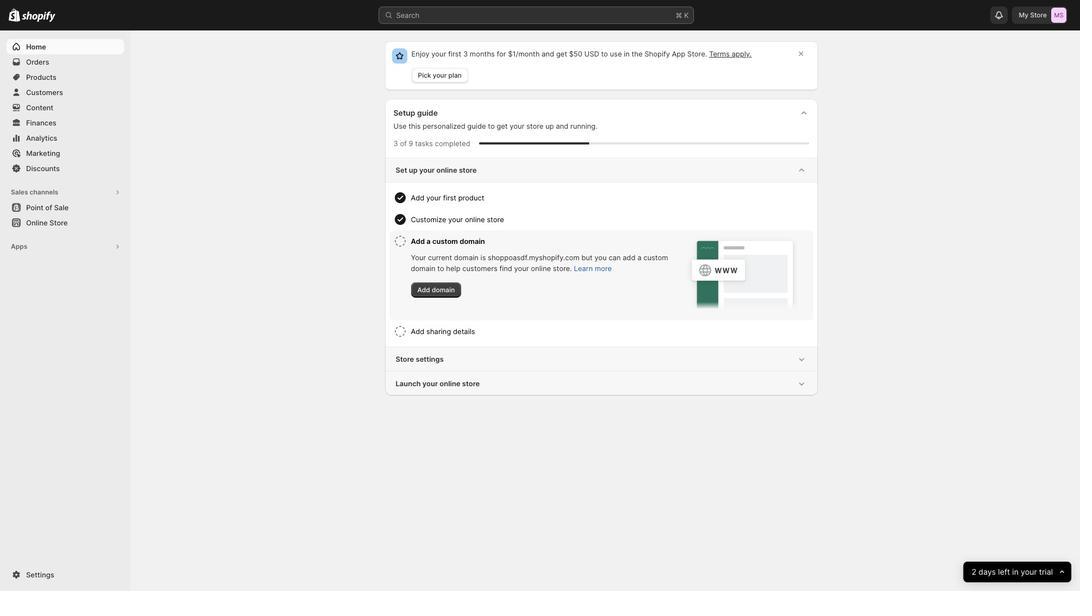 Task type: describe. For each thing, give the bounding box(es) containing it.
0 horizontal spatial shopify image
[[9, 9, 20, 22]]

use
[[610, 49, 622, 58]]

add a custom domain
[[411, 237, 485, 246]]

learn more link
[[574, 264, 612, 273]]

days
[[979, 568, 996, 577]]

details
[[453, 327, 475, 336]]

tasks
[[415, 139, 433, 148]]

point of sale
[[26, 203, 69, 212]]

0 vertical spatial and
[[542, 49, 554, 58]]

of for sale
[[45, 203, 52, 212]]

marketing link
[[7, 146, 124, 161]]

shoppoasdf.myshopify.com
[[488, 253, 580, 262]]

the
[[632, 49, 643, 58]]

customize
[[411, 215, 446, 224]]

learn more
[[574, 264, 612, 273]]

store inside dropdown button
[[396, 355, 414, 364]]

my store
[[1019, 11, 1047, 19]]

marketing
[[26, 149, 60, 158]]

customers
[[26, 88, 63, 97]]

add
[[623, 253, 636, 262]]

2 horizontal spatial to
[[601, 49, 608, 58]]

sales
[[11, 188, 28, 196]]

enjoy your first 3 months for $1/month and get $50 usd to use in the shopify app store. terms apply.
[[412, 49, 752, 58]]

online
[[26, 219, 48, 227]]

1 horizontal spatial get
[[556, 49, 567, 58]]

you
[[595, 253, 607, 262]]

learn
[[574, 264, 593, 273]]

analytics
[[26, 134, 57, 143]]

set up your online store
[[396, 166, 477, 175]]

online inside your current domain is shoppoasdf.myshopify.com but you can add a custom domain to help customers find your online store.
[[531, 264, 551, 273]]

domain inside dropdown button
[[460, 237, 485, 246]]

⌘
[[676, 11, 682, 20]]

0 vertical spatial guide
[[417, 108, 438, 117]]

online store
[[26, 219, 68, 227]]

store.
[[687, 49, 707, 58]]

online inside 'dropdown button'
[[465, 215, 485, 224]]

2 days left in your trial button
[[963, 562, 1072, 583]]

online down settings
[[440, 380, 460, 388]]

trial
[[1039, 568, 1053, 577]]

customize your online store
[[411, 215, 504, 224]]

first for 3
[[448, 49, 461, 58]]

help
[[446, 264, 461, 273]]

left
[[998, 568, 1010, 577]]

1 vertical spatial to
[[488, 122, 495, 131]]

terms apply. link
[[709, 49, 752, 58]]

custom inside dropdown button
[[432, 237, 458, 246]]

point of sale link
[[7, 200, 124, 215]]

completed
[[435, 139, 470, 148]]

your inside 'dropdown button'
[[448, 215, 463, 224]]

products
[[26, 73, 56, 82]]

your current domain is shoppoasdf.myshopify.com but you can add a custom domain to help customers find your online store.
[[411, 253, 668, 273]]

use this personalized guide to get your store up and running.
[[394, 122, 598, 131]]

set up your online store button
[[385, 158, 818, 182]]

for
[[497, 49, 506, 58]]

shopify
[[645, 49, 670, 58]]

content link
[[7, 100, 124, 115]]

search
[[396, 11, 420, 20]]

$1/month
[[508, 49, 540, 58]]

your inside dropdown button
[[1021, 568, 1037, 577]]

apps button
[[7, 239, 124, 255]]

add domain link
[[411, 283, 461, 298]]

analytics link
[[7, 131, 124, 146]]

finances
[[26, 119, 56, 127]]

settings
[[26, 571, 54, 580]]

settings link
[[7, 568, 124, 583]]

2
[[972, 568, 976, 577]]

home link
[[7, 39, 124, 54]]

home
[[26, 42, 46, 51]]

pick your plan
[[418, 71, 462, 79]]

launch
[[396, 380, 421, 388]]

custom inside your current domain is shoppoasdf.myshopify.com but you can add a custom domain to help customers find your online store.
[[644, 253, 668, 262]]

current
[[428, 253, 452, 262]]

point
[[26, 203, 43, 212]]

apply.
[[732, 49, 752, 58]]

settings
[[416, 355, 444, 364]]

my store image
[[1051, 8, 1067, 23]]

of for 9
[[400, 139, 407, 148]]

online down completed
[[437, 166, 457, 175]]

point of sale button
[[0, 200, 131, 215]]

finances link
[[7, 115, 124, 131]]

launch your online store button
[[385, 372, 818, 396]]

sale
[[54, 203, 69, 212]]

discounts link
[[7, 161, 124, 176]]

k
[[684, 11, 689, 20]]

mark add sharing details as done image
[[394, 325, 407, 338]]

add for add domain
[[417, 286, 430, 294]]

up inside dropdown button
[[409, 166, 418, 175]]



Task type: locate. For each thing, give the bounding box(es) containing it.
guide
[[417, 108, 438, 117], [467, 122, 486, 131]]

first up plan
[[448, 49, 461, 58]]

products link
[[7, 70, 124, 85]]

store down the sale
[[50, 219, 68, 227]]

0 vertical spatial of
[[400, 139, 407, 148]]

1 horizontal spatial store
[[396, 355, 414, 364]]

⌘ k
[[676, 11, 689, 20]]

up right set
[[409, 166, 418, 175]]

0 vertical spatial first
[[448, 49, 461, 58]]

add up customize at the left of page
[[411, 194, 425, 202]]

0 horizontal spatial 3
[[394, 139, 398, 148]]

store left running.
[[527, 122, 544, 131]]

usd
[[584, 49, 599, 58]]

add for add your first product
[[411, 194, 425, 202]]

1 horizontal spatial in
[[1012, 568, 1019, 577]]

enjoy
[[412, 49, 430, 58]]

1 horizontal spatial a
[[638, 253, 642, 262]]

1 vertical spatial first
[[443, 194, 456, 202]]

in
[[624, 49, 630, 58], [1012, 568, 1019, 577]]

domain down your
[[411, 264, 436, 273]]

terms
[[709, 49, 730, 58]]

store up launch
[[396, 355, 414, 364]]

to right personalized
[[488, 122, 495, 131]]

of inside button
[[45, 203, 52, 212]]

in left the
[[624, 49, 630, 58]]

store inside 'dropdown button'
[[487, 215, 504, 224]]

launch your online store
[[396, 380, 480, 388]]

0 horizontal spatial store
[[50, 219, 68, 227]]

setup
[[394, 108, 415, 117]]

0 vertical spatial to
[[601, 49, 608, 58]]

use
[[394, 122, 407, 131]]

0 horizontal spatial to
[[438, 264, 444, 273]]

more
[[595, 264, 612, 273]]

guide up this
[[417, 108, 438, 117]]

1 horizontal spatial 3
[[463, 49, 468, 58]]

1 horizontal spatial and
[[556, 122, 569, 131]]

3 left months
[[463, 49, 468, 58]]

add your first product
[[411, 194, 484, 202]]

channels
[[30, 188, 58, 196]]

customers link
[[7, 85, 124, 100]]

up left running.
[[546, 122, 554, 131]]

is
[[481, 253, 486, 262]]

3 of 9 tasks completed
[[394, 139, 470, 148]]

and right $1/month in the top of the page
[[542, 49, 554, 58]]

plan
[[449, 71, 462, 79]]

of
[[400, 139, 407, 148], [45, 203, 52, 212]]

store down details
[[462, 380, 480, 388]]

2 vertical spatial store
[[396, 355, 414, 364]]

1 horizontal spatial of
[[400, 139, 407, 148]]

0 horizontal spatial of
[[45, 203, 52, 212]]

2 horizontal spatial store
[[1030, 11, 1047, 19]]

0 horizontal spatial and
[[542, 49, 554, 58]]

add domain
[[417, 286, 455, 294]]

of left 9
[[400, 139, 407, 148]]

get
[[556, 49, 567, 58], [497, 122, 508, 131]]

add for add a custom domain
[[411, 237, 425, 246]]

setup guide
[[394, 108, 438, 117]]

pick
[[418, 71, 431, 79]]

1 vertical spatial up
[[409, 166, 418, 175]]

mark add a custom domain as done image
[[394, 235, 407, 248]]

0 horizontal spatial a
[[427, 237, 431, 246]]

a inside add a custom domain dropdown button
[[427, 237, 431, 246]]

1 vertical spatial and
[[556, 122, 569, 131]]

0 vertical spatial in
[[624, 49, 630, 58]]

store.
[[553, 264, 572, 273]]

store inside button
[[50, 219, 68, 227]]

store for online store
[[50, 219, 68, 227]]

in right left at the bottom right of page
[[1012, 568, 1019, 577]]

0 horizontal spatial in
[[624, 49, 630, 58]]

a up current
[[427, 237, 431, 246]]

3 left 9
[[394, 139, 398, 148]]

customize your online store button
[[411, 209, 809, 231]]

discounts
[[26, 164, 60, 173]]

and
[[542, 49, 554, 58], [556, 122, 569, 131]]

to inside your current domain is shoppoasdf.myshopify.com but you can add a custom domain to help customers find your online store.
[[438, 264, 444, 273]]

and left running.
[[556, 122, 569, 131]]

personalized
[[423, 122, 465, 131]]

in inside dropdown button
[[1012, 568, 1019, 577]]

of left the sale
[[45, 203, 52, 212]]

add your first product button
[[411, 187, 809, 209]]

add sharing details button
[[411, 321, 809, 343]]

product
[[458, 194, 484, 202]]

store settings
[[396, 355, 444, 364]]

1 vertical spatial guide
[[467, 122, 486, 131]]

0 horizontal spatial up
[[409, 166, 418, 175]]

first left product
[[443, 194, 456, 202]]

3
[[463, 49, 468, 58], [394, 139, 398, 148]]

app
[[672, 49, 685, 58]]

0 horizontal spatial get
[[497, 122, 508, 131]]

add up your
[[411, 237, 425, 246]]

up
[[546, 122, 554, 131], [409, 166, 418, 175]]

1 vertical spatial 3
[[394, 139, 398, 148]]

add for add sharing details
[[411, 327, 425, 336]]

custom right add
[[644, 253, 668, 262]]

domain
[[460, 237, 485, 246], [454, 253, 479, 262], [411, 264, 436, 273], [432, 286, 455, 294]]

sales channels
[[11, 188, 58, 196]]

but
[[582, 253, 593, 262]]

shopify image
[[9, 9, 20, 22], [22, 11, 56, 22]]

months
[[470, 49, 495, 58]]

0 vertical spatial a
[[427, 237, 431, 246]]

custom up current
[[432, 237, 458, 246]]

a right add
[[638, 253, 642, 262]]

sharing
[[427, 327, 451, 336]]

add a custom domain button
[[411, 231, 670, 252]]

running.
[[570, 122, 598, 131]]

first for product
[[443, 194, 456, 202]]

customers
[[463, 264, 498, 273]]

orders
[[26, 58, 49, 66]]

$50
[[569, 49, 583, 58]]

store up add a custom domain dropdown button
[[487, 215, 504, 224]]

my
[[1019, 11, 1029, 19]]

a inside your current domain is shoppoasdf.myshopify.com but you can add a custom domain to help customers find your online store.
[[638, 253, 642, 262]]

content
[[26, 103, 53, 112]]

0 horizontal spatial guide
[[417, 108, 438, 117]]

1 vertical spatial store
[[50, 219, 68, 227]]

your inside your current domain is shoppoasdf.myshopify.com but you can add a custom domain to help customers find your online store.
[[514, 264, 529, 273]]

0 horizontal spatial custom
[[432, 237, 458, 246]]

0 vertical spatial get
[[556, 49, 567, 58]]

store for my store
[[1030, 11, 1047, 19]]

store
[[1030, 11, 1047, 19], [50, 219, 68, 227], [396, 355, 414, 364]]

2 days left in your trial
[[972, 568, 1053, 577]]

1 vertical spatial a
[[638, 253, 642, 262]]

1 vertical spatial get
[[497, 122, 508, 131]]

guide up completed
[[467, 122, 486, 131]]

orders link
[[7, 54, 124, 70]]

1 vertical spatial custom
[[644, 253, 668, 262]]

this
[[409, 122, 421, 131]]

first inside dropdown button
[[443, 194, 456, 202]]

0 vertical spatial custom
[[432, 237, 458, 246]]

1 vertical spatial of
[[45, 203, 52, 212]]

1 vertical spatial in
[[1012, 568, 1019, 577]]

your
[[432, 49, 446, 58], [433, 71, 447, 79], [510, 122, 525, 131], [419, 166, 435, 175], [427, 194, 441, 202], [448, 215, 463, 224], [514, 264, 529, 273], [423, 380, 438, 388], [1021, 568, 1037, 577]]

1 horizontal spatial custom
[[644, 253, 668, 262]]

first
[[448, 49, 461, 58], [443, 194, 456, 202]]

store settings button
[[385, 348, 818, 372]]

add right mark add sharing details as done "icon"
[[411, 327, 425, 336]]

to
[[601, 49, 608, 58], [488, 122, 495, 131], [438, 264, 444, 273]]

online down shoppoasdf.myshopify.com
[[531, 264, 551, 273]]

0 vertical spatial store
[[1030, 11, 1047, 19]]

add sharing details
[[411, 327, 475, 336]]

1 horizontal spatial up
[[546, 122, 554, 131]]

add a custom domain element
[[411, 252, 670, 298]]

1 horizontal spatial to
[[488, 122, 495, 131]]

add down your
[[417, 286, 430, 294]]

0 vertical spatial 3
[[463, 49, 468, 58]]

to left use at the right
[[601, 49, 608, 58]]

2 vertical spatial to
[[438, 264, 444, 273]]

a
[[427, 237, 431, 246], [638, 253, 642, 262]]

store up product
[[459, 166, 477, 175]]

1 horizontal spatial shopify image
[[22, 11, 56, 22]]

pick your plan link
[[412, 68, 468, 83]]

sales channels button
[[7, 185, 124, 200]]

domain up the help
[[454, 253, 479, 262]]

apps
[[11, 243, 27, 251]]

domain up is
[[460, 237, 485, 246]]

store right my on the right top of page
[[1030, 11, 1047, 19]]

domain down the help
[[432, 286, 455, 294]]

1 horizontal spatial guide
[[467, 122, 486, 131]]

9
[[409, 139, 413, 148]]

0 vertical spatial up
[[546, 122, 554, 131]]

online store button
[[0, 215, 131, 231]]

can
[[609, 253, 621, 262]]

online store link
[[7, 215, 124, 231]]

to down current
[[438, 264, 444, 273]]

set
[[396, 166, 407, 175]]

online down product
[[465, 215, 485, 224]]



Task type: vqa. For each thing, say whether or not it's contained in the screenshot.
the bottom shipping
no



